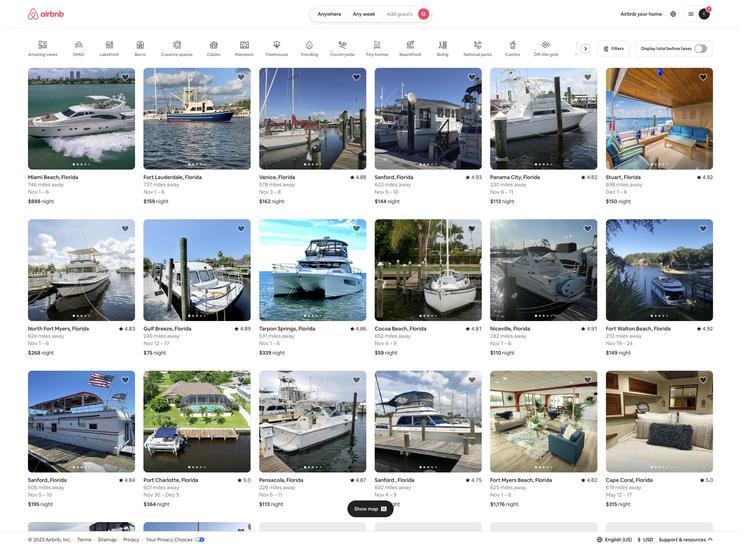 Task type: vqa. For each thing, say whether or not it's contained in the screenshot.
4.81 at the right of page
yes



Task type: locate. For each thing, give the bounding box(es) containing it.
nov down 737
[[144, 189, 153, 195]]

skiing
[[437, 52, 449, 57]]

florida inside panama city, florida 330 miles away nov 6 – 11 $113 night
[[524, 174, 540, 181]]

4.87 out of 5 average rating image
[[350, 477, 366, 484]]

5.0
[[243, 477, 251, 484], [706, 477, 713, 484]]

4.92 for stuart, florida 698 miles away dec 1 – 6 $150 night
[[703, 174, 713, 181]]

0 vertical spatial $113
[[491, 198, 501, 205]]

spaces
[[179, 52, 193, 57]]

1 horizontal spatial privacy
[[157, 537, 173, 543]]

1 vertical spatial 4.92
[[703, 326, 713, 332]]

charlotte,
[[155, 477, 180, 484]]

add to wishlist: sanford, florida image
[[121, 376, 130, 385]]

fort up 625
[[491, 477, 501, 484]]

nov inside fort lauderdale, florida 737 miles away nov 1 – 6 $159 night
[[144, 189, 153, 195]]

2 5.0 from the left
[[706, 477, 713, 484]]

add to wishlist: sanford, florida image
[[468, 73, 477, 82]]

$113 inside panama city, florida 330 miles away nov 6 – 11 $113 night
[[491, 198, 501, 205]]

dec right 30
[[165, 492, 175, 498]]

0 horizontal spatial $113
[[259, 501, 270, 508]]

add to wishlist: tarpon springs, florida image
[[352, 225, 361, 233]]

10
[[393, 189, 399, 195], [47, 492, 52, 498]]

$113 down 228
[[259, 501, 270, 508]]

cocoa
[[375, 326, 391, 332]]

245
[[144, 333, 152, 340]]

0 horizontal spatial privacy
[[123, 537, 139, 543]]

0 vertical spatial 11
[[509, 189, 514, 195]]

nov down the 245
[[144, 340, 153, 347]]

1 vertical spatial 17
[[627, 492, 632, 498]]

$364
[[144, 501, 156, 508]]

1 · from the left
[[74, 537, 75, 543]]

miles up $144
[[385, 181, 398, 188]]

sanford , florida 602 miles away nov 4 – 9 $104 night
[[375, 477, 415, 508]]

total
[[657, 46, 666, 51]]

miles down north
[[38, 333, 51, 340]]

privacy down add to wishlist: indian rocks beach, florida image
[[123, 537, 139, 543]]

$162
[[259, 198, 271, 205]]

night right $888
[[42, 198, 54, 205]]

your
[[638, 11, 648, 17]]

6 inside tarpon springs, florida 531 miles away nov 1 – 6 $339 night
[[277, 340, 280, 347]]

2 4.92 from the top
[[703, 326, 713, 332]]

away inside "north fort myers, florida 624 miles away nov 1 – 6 $268 night"
[[52, 333, 64, 340]]

&
[[679, 537, 683, 543]]

miles down tarpon
[[268, 333, 281, 340]]

beachfront
[[400, 52, 422, 57]]

miles right 737
[[153, 181, 166, 188]]

4.82
[[587, 174, 598, 181], [587, 477, 598, 484]]

away inside pensacola, florida 228 miles away nov 6 – 11 $113 night
[[283, 484, 295, 491]]

nov inside cocoa beach, florida 652 miles away nov 4 – 9 $59 night
[[375, 340, 384, 347]]

miles inside venice, florida 578 miles away nov 3 – 8 $162 night
[[269, 181, 282, 188]]

0 horizontal spatial 17
[[164, 340, 169, 347]]

0 horizontal spatial 11
[[278, 492, 282, 498]]

english (us) button
[[597, 537, 632, 543]]

florida inside gulf breeze, florida 245 miles away nov 12 – 17 $75 night
[[175, 326, 192, 332]]

night right $59
[[385, 350, 398, 356]]

$888
[[28, 198, 41, 205]]

6 inside fort myers beach, florida 625 miles away nov 1 – 6 $1,176 night
[[508, 492, 511, 498]]

602 up $144
[[375, 181, 384, 188]]

fort inside fort walton beach, florida 272 miles away nov 19 – 24 $149 night
[[606, 326, 616, 332]]

©
[[28, 537, 32, 543]]

cabins
[[207, 52, 221, 57]]

10 for $195
[[47, 492, 52, 498]]

night right $110
[[503, 350, 515, 356]]

2 5.0 out of 5 average rating image from the left
[[700, 477, 713, 484]]

5.0 out of 5 average rating image for cape coral, florida 619 miles away may 12 – 17 $315 night
[[700, 477, 713, 484]]

barns
[[135, 52, 146, 57]]

2 horizontal spatial 5
[[386, 189, 388, 195]]

miles inside sanford, florida 606 miles away nov 5 – 10 $195 night
[[38, 484, 51, 491]]

2023
[[33, 537, 45, 543]]

1 5.0 from the left
[[243, 477, 251, 484]]

night right $144
[[388, 198, 400, 205]]

florida inside pensacola, florida 228 miles away nov 6 – 11 $113 night
[[287, 477, 303, 484]]

city,
[[511, 174, 522, 181]]

nov down 330
[[491, 189, 500, 195]]

nov down 578
[[259, 189, 269, 195]]

,
[[395, 477, 397, 484]]

1 horizontal spatial $113
[[491, 198, 501, 205]]

add to wishlist: panama city, florida image
[[584, 73, 592, 82]]

night down 30
[[157, 501, 170, 508]]

beach, right 'cocoa' on the bottom of the page
[[392, 326, 409, 332]]

4 down 'cocoa' on the bottom of the page
[[386, 340, 389, 347]]

nov inside pensacola, florida 228 miles away nov 6 – 11 $113 night
[[259, 492, 269, 498]]

0 vertical spatial add to wishlist: pensacola, florida image
[[352, 376, 361, 385]]

5.0 for cape coral, florida 619 miles away may 12 – 17 $315 night
[[706, 477, 713, 484]]

nov inside gulf breeze, florida 245 miles away nov 12 – 17 $75 night
[[144, 340, 153, 347]]

miles down 'niceville,' on the right bottom
[[501, 333, 513, 340]]

away inside fort lauderdale, florida 737 miles away nov 1 – 6 $159 night
[[167, 181, 179, 188]]

profile element
[[441, 0, 713, 28]]

4.92 for fort walton beach, florida 272 miles away nov 19 – 24 $149 night
[[703, 326, 713, 332]]

add to wishlist: cocoa beach, florida image
[[468, 225, 477, 233]]

1 vertical spatial 4.82
[[587, 477, 598, 484]]

add
[[387, 11, 397, 17]]

10 inside sanford, florida 606 miles away nov 5 – 10 $195 night
[[47, 492, 52, 498]]

miles inside fort lauderdale, florida 737 miles away nov 1 – 6 $159 night
[[153, 181, 166, 188]]

omg!
[[73, 52, 84, 57]]

11 inside panama city, florida 330 miles away nov 6 – 11 $113 night
[[509, 189, 514, 195]]

1 inside stuart, florida 698 miles away dec 1 – 6 $150 night
[[617, 189, 619, 195]]

$315
[[606, 501, 617, 508]]

airbnb
[[621, 11, 637, 17]]

nov up $104
[[375, 492, 384, 498]]

– inside gulf breeze, florida 245 miles away nov 12 – 17 $75 night
[[161, 340, 163, 347]]

castles
[[506, 52, 520, 57]]

night inside "north fort myers, florida 624 miles away nov 1 – 6 $268 night"
[[41, 350, 54, 356]]

1 9 from the top
[[394, 340, 397, 347]]

619
[[606, 484, 614, 491]]

sanford, up 606
[[28, 477, 49, 484]]

11 down city,
[[509, 189, 514, 195]]

2 4.82 from the top
[[587, 477, 598, 484]]

panama city, florida 330 miles away nov 6 – 11 $113 night
[[491, 174, 540, 205]]

night inside miami beach, florida 746 miles away nov 1 – 6 $888 night
[[42, 198, 54, 205]]

nov down 625
[[491, 492, 500, 498]]

away inside fort walton beach, florida 272 miles away nov 19 – 24 $149 night
[[630, 333, 642, 340]]

228
[[259, 484, 268, 491]]

show
[[355, 506, 367, 512]]

0 vertical spatial 4.92
[[703, 174, 713, 181]]

away inside cape coral, florida 619 miles away may 12 – 17 $315 night
[[629, 484, 642, 491]]

· right terms
[[94, 537, 95, 543]]

add to wishlist: fort myers beach, florida image
[[584, 376, 592, 385]]

walton
[[618, 326, 635, 332]]

add to wishlist: north fort myers, florida image
[[121, 225, 130, 233]]

10 for $144
[[393, 189, 399, 195]]

– inside venice, florida 578 miles away nov 3 – 8 $162 night
[[274, 189, 277, 195]]

602 down sanford
[[375, 484, 384, 491]]

fort lauderdale, florida 737 miles away nov 1 – 6 $159 night
[[144, 174, 202, 205]]

miles inside cocoa beach, florida 652 miles away nov 4 – 9 $59 night
[[385, 333, 397, 340]]

4.89
[[240, 326, 251, 332]]

4.86 out of 5 average rating image
[[350, 326, 366, 332]]

gulf
[[144, 326, 154, 332]]

17 for nov 12 – 17
[[164, 340, 169, 347]]

miles inside panama city, florida 330 miles away nov 6 – 11 $113 night
[[501, 181, 513, 188]]

dec down 698
[[606, 189, 616, 195]]

miles inside pensacola, florida 228 miles away nov 6 – 11 $113 night
[[269, 484, 282, 491]]

miles up 19
[[616, 333, 628, 340]]

4
[[386, 340, 389, 347], [386, 492, 389, 498]]

1 vertical spatial add to wishlist: pensacola, florida image
[[352, 528, 361, 536]]

miles up 8
[[269, 181, 282, 188]]

2 602 from the top
[[375, 484, 384, 491]]

dec
[[606, 189, 616, 195], [165, 492, 175, 498]]

add to wishlist: cape coral, florida image
[[699, 376, 708, 385]]

sanford, for 602
[[375, 174, 396, 181]]

6 inside fort lauderdale, florida 737 miles away nov 1 – 6 $159 night
[[161, 189, 165, 195]]

miles down myers at right bottom
[[501, 484, 513, 491]]

5 for 602
[[386, 189, 388, 195]]

night right $339
[[273, 350, 285, 356]]

1 horizontal spatial 11
[[509, 189, 514, 195]]

fort myers beach, florida 625 miles away nov 1 – 6 $1,176 night
[[491, 477, 552, 508]]

11 down "pensacola,"
[[278, 492, 282, 498]]

fort
[[144, 174, 154, 181], [44, 326, 54, 332], [606, 326, 616, 332], [491, 477, 501, 484]]

away inside panama city, florida 330 miles away nov 6 – 11 $113 night
[[514, 181, 527, 188]]

away inside port charlotte, florida 601 miles away nov 30 – dec 5 $364 night
[[167, 484, 179, 491]]

5 up $144
[[386, 189, 388, 195]]

night right $315
[[619, 501, 631, 508]]

nov down the 601
[[144, 492, 153, 498]]

nov inside tarpon springs, florida 531 miles away nov 1 – 6 $339 night
[[259, 340, 269, 347]]

fort inside fort myers beach, florida 625 miles away nov 1 – 6 $1,176 night
[[491, 477, 501, 484]]

17 inside cape coral, florida 619 miles away may 12 – 17 $315 night
[[627, 492, 632, 498]]

night right $104
[[388, 501, 400, 508]]

$113 down 330
[[491, 198, 501, 205]]

4.83
[[125, 326, 135, 332]]

venice, florida 578 miles away nov 3 – 8 $162 night
[[259, 174, 295, 205]]

venice,
[[259, 174, 277, 181]]

5
[[386, 189, 388, 195], [39, 492, 42, 498], [176, 492, 179, 498]]

17 down coral,
[[627, 492, 632, 498]]

night inside panama city, florida 330 miles away nov 6 – 11 $113 night
[[502, 198, 515, 205]]

night inside sanford , florida 602 miles away nov 4 – 9 $104 night
[[388, 501, 400, 508]]

nov
[[28, 189, 38, 195], [144, 189, 153, 195], [375, 189, 384, 195], [491, 189, 500, 195], [259, 189, 269, 195], [28, 340, 38, 347], [144, 340, 153, 347], [375, 340, 384, 347], [491, 340, 500, 347], [259, 340, 269, 347], [606, 340, 616, 347], [28, 492, 38, 498], [144, 492, 153, 498], [375, 492, 384, 498], [491, 492, 500, 498], [259, 492, 269, 498]]

2 9 from the top
[[394, 492, 397, 498]]

miles inside sanford, florida 602 miles away nov 5 – 10 $144 night
[[385, 181, 398, 188]]

1 vertical spatial 9
[[394, 492, 397, 498]]

north
[[28, 326, 42, 332]]

add to wishlist: westlake, louisiana image
[[468, 528, 477, 536]]

night down "pensacola,"
[[271, 501, 283, 508]]

group
[[28, 35, 593, 62], [28, 68, 135, 170], [144, 68, 251, 170], [259, 68, 366, 170], [375, 68, 482, 170], [491, 68, 598, 170], [606, 68, 713, 170], [28, 219, 135, 321], [144, 219, 251, 321], [259, 219, 366, 321], [375, 219, 482, 321], [491, 219, 598, 321], [606, 219, 713, 321], [28, 371, 135, 473], [144, 371, 251, 473], [259, 371, 366, 473], [375, 371, 482, 473], [491, 371, 598, 473], [606, 371, 713, 473], [28, 523, 135, 549], [144, 523, 251, 549], [259, 523, 366, 549], [375, 523, 482, 549], [491, 523, 598, 549], [606, 523, 713, 549]]

5.0 out of 5 average rating image
[[238, 477, 251, 484], [700, 477, 713, 484]]

fort up "272"
[[606, 326, 616, 332]]

0 horizontal spatial 5
[[39, 492, 42, 498]]

4 inside cocoa beach, florida 652 miles away nov 4 – 9 $59 night
[[386, 340, 389, 347]]

0 vertical spatial 12
[[154, 340, 159, 347]]

0 horizontal spatial 12
[[154, 340, 159, 347]]

·
[[74, 537, 75, 543], [94, 537, 95, 543], [119, 537, 121, 543], [142, 537, 143, 543]]

tiny homes
[[366, 52, 388, 57]]

4.82 left cape
[[587, 477, 598, 484]]

miles inside gulf breeze, florida 245 miles away nov 12 – 17 $75 night
[[154, 333, 166, 340]]

sanford, for 606
[[28, 477, 49, 484]]

1 privacy from the left
[[123, 537, 139, 543]]

4.84
[[125, 477, 135, 484]]

12 for nov
[[154, 340, 159, 347]]

10 inside sanford, florida 602 miles away nov 5 – 10 $144 night
[[393, 189, 399, 195]]

night right the $268
[[41, 350, 54, 356]]

0 horizontal spatial 5.0 out of 5 average rating image
[[238, 477, 251, 484]]

springs,
[[278, 326, 298, 332]]

nov down 652
[[375, 340, 384, 347]]

9 for beach,
[[394, 340, 397, 347]]

1 horizontal spatial 5
[[176, 492, 179, 498]]

1 horizontal spatial 5.0 out of 5 average rating image
[[700, 477, 713, 484]]

add to wishlist: port charlotte, florida image
[[237, 376, 245, 385]]

miles up 30
[[153, 484, 166, 491]]

– inside niceville, florida 282 miles away nov 1 – 6 $110 night
[[505, 340, 507, 347]]

4.82 out of 5 average rating image
[[582, 174, 598, 181]]

11 inside pensacola, florida 228 miles away nov 6 – 11 $113 night
[[278, 492, 282, 498]]

– inside fort lauderdale, florida 737 miles away nov 1 – 6 $159 night
[[158, 189, 160, 195]]

miles inside miami beach, florida 746 miles away nov 1 – 6 $888 night
[[38, 181, 50, 188]]

miles inside fort myers beach, florida 625 miles away nov 1 – 6 $1,176 night
[[501, 484, 513, 491]]

myers,
[[55, 326, 71, 332]]

night inside gulf breeze, florida 245 miles away nov 12 – 17 $75 night
[[154, 350, 166, 356]]

1 5.0 out of 5 average rating image from the left
[[238, 477, 251, 484]]

show map
[[355, 506, 378, 512]]

5 down charlotte,
[[176, 492, 179, 498]]

sanford, inside sanford, florida 602 miles away nov 5 – 10 $144 night
[[375, 174, 396, 181]]

nov down 228
[[259, 492, 269, 498]]

1 vertical spatial 4
[[386, 492, 389, 498]]

florida inside "north fort myers, florida 624 miles away nov 1 – 6 $268 night"
[[72, 326, 89, 332]]

1 vertical spatial 11
[[278, 492, 282, 498]]

4 · from the left
[[142, 537, 143, 543]]

4.91
[[587, 326, 598, 332]]

night down panama
[[502, 198, 515, 205]]

miles down 'cocoa' on the bottom of the page
[[385, 333, 397, 340]]

away inside miami beach, florida 746 miles away nov 1 – 6 $888 night
[[51, 181, 64, 188]]

add to wishlist: venice, florida image
[[352, 73, 361, 82]]

fort for fort myers beach, florida 625 miles away nov 1 – 6 $1,176 night
[[491, 477, 501, 484]]

0 vertical spatial 17
[[164, 340, 169, 347]]

away inside gulf breeze, florida 245 miles away nov 12 – 17 $75 night
[[167, 333, 180, 340]]

0 horizontal spatial sanford,
[[28, 477, 49, 484]]

nov down 606
[[28, 492, 38, 498]]

1 vertical spatial 10
[[47, 492, 52, 498]]

0 vertical spatial 602
[[375, 181, 384, 188]]

miles down miami
[[38, 181, 50, 188]]

nov down 624
[[28, 340, 38, 347]]

nov up $144
[[375, 189, 384, 195]]

nov inside port charlotte, florida 601 miles away nov 30 – dec 5 $364 night
[[144, 492, 153, 498]]

0 vertical spatial 4
[[386, 340, 389, 347]]

amazing views
[[28, 52, 58, 57]]

– inside fort myers beach, florida 625 miles away nov 1 – 6 $1,176 night
[[505, 492, 507, 498]]

1 4.92 from the top
[[703, 174, 713, 181]]

$150
[[606, 198, 618, 205]]

night right $1,176
[[506, 501, 519, 508]]

0 vertical spatial dec
[[606, 189, 616, 195]]

night inside cocoa beach, florida 652 miles away nov 4 – 9 $59 night
[[385, 350, 398, 356]]

0 horizontal spatial 10
[[47, 492, 52, 498]]

filters button
[[598, 40, 630, 57]]

nov down 746
[[28, 189, 38, 195]]

pensacola, florida 228 miles away nov 6 – 11 $113 night
[[259, 477, 303, 508]]

fort up 737
[[144, 174, 154, 181]]

your privacy choices
[[146, 537, 193, 543]]

4.82 left the stuart,
[[587, 174, 598, 181]]

add to wishlist: pensacola, florida image
[[352, 376, 361, 385], [352, 528, 361, 536]]

602 inside sanford, florida 602 miles away nov 5 – 10 $144 night
[[375, 181, 384, 188]]

fort for fort lauderdale, florida 737 miles away nov 1 – 6 $159 night
[[144, 174, 154, 181]]

1 602 from the top
[[375, 181, 384, 188]]

terms
[[77, 537, 91, 543]]

4.81
[[472, 326, 482, 332]]

2 4 from the top
[[386, 492, 389, 498]]

dec inside port charlotte, florida 601 miles away nov 30 – dec 5 $364 night
[[165, 492, 175, 498]]

1 4.82 from the top
[[587, 174, 598, 181]]

0 vertical spatial sanford,
[[375, 174, 396, 181]]

– inside tarpon springs, florida 531 miles away nov 1 – 6 $339 night
[[273, 340, 276, 347]]

sanford, right 4.88
[[375, 174, 396, 181]]

$268
[[28, 350, 40, 356]]

beach, inside fort myers beach, florida 625 miles away nov 1 – 6 $1,176 night
[[518, 477, 534, 484]]

miles down panama
[[501, 181, 513, 188]]

display
[[642, 46, 656, 51]]

$113
[[491, 198, 501, 205], [259, 501, 270, 508]]

11
[[509, 189, 514, 195], [278, 492, 282, 498]]

miles down the stuart,
[[616, 181, 629, 188]]

6 inside miami beach, florida 746 miles away nov 1 – 6 $888 night
[[46, 189, 49, 195]]

12 right may
[[617, 492, 622, 498]]

· right inc.
[[74, 537, 75, 543]]

1 4 from the top
[[386, 340, 389, 347]]

beach, right walton
[[636, 326, 653, 332]]

(us)
[[623, 537, 632, 543]]

florida inside port charlotte, florida 601 miles away nov 30 – dec 5 $364 night
[[182, 477, 198, 484]]

1 horizontal spatial dec
[[606, 189, 616, 195]]

0 vertical spatial 9
[[394, 340, 397, 347]]

0 vertical spatial 4.82
[[587, 174, 598, 181]]

privacy right your
[[157, 537, 173, 543]]

night right $75
[[154, 350, 166, 356]]

beach, inside miami beach, florida 746 miles away nov 1 – 6 $888 night
[[44, 174, 60, 181]]

night right $159
[[156, 198, 169, 205]]

florida inside fort walton beach, florida 272 miles away nov 19 – 24 $149 night
[[654, 326, 671, 332]]

1 button
[[683, 6, 713, 22]]

add to wishlist: niceville, florida image
[[584, 225, 592, 233]]

531
[[259, 333, 267, 340]]

fort inside fort lauderdale, florida 737 miles away nov 1 – 6 $159 night
[[144, 174, 154, 181]]

0 vertical spatial 10
[[393, 189, 399, 195]]

sanford, inside sanford, florida 606 miles away nov 5 – 10 $195 night
[[28, 477, 49, 484]]

1 vertical spatial $113
[[259, 501, 270, 508]]

4.88 out of 5 average rating image
[[350, 174, 366, 181]]

1 horizontal spatial sanford,
[[375, 174, 396, 181]]

niceville, florida 282 miles away nov 1 – 6 $110 night
[[491, 326, 530, 356]]

0 horizontal spatial dec
[[165, 492, 175, 498]]

None search field
[[309, 6, 432, 22]]

$144
[[375, 198, 387, 205]]

601
[[144, 484, 152, 491]]

add to wishlist: sanford , florida image
[[468, 376, 477, 385]]

1 vertical spatial sanford,
[[28, 477, 49, 484]]

display total before taxes
[[642, 46, 692, 51]]

off-the-grid
[[534, 52, 558, 57]]

florida inside niceville, florida 282 miles away nov 1 – 6 $110 night
[[514, 326, 530, 332]]

national parks
[[464, 52, 492, 57]]

miles
[[38, 181, 50, 188], [153, 181, 166, 188], [385, 181, 398, 188], [501, 181, 513, 188], [269, 181, 282, 188], [616, 181, 629, 188], [38, 333, 51, 340], [154, 333, 166, 340], [385, 333, 397, 340], [501, 333, 513, 340], [268, 333, 281, 340], [616, 333, 628, 340], [38, 484, 51, 491], [153, 484, 166, 491], [385, 484, 398, 491], [501, 484, 513, 491], [269, 484, 282, 491], [616, 484, 628, 491]]

1 horizontal spatial 10
[[393, 189, 399, 195]]

1 horizontal spatial 12
[[617, 492, 622, 498]]

5 up "$195"
[[39, 492, 42, 498]]

12 inside cape coral, florida 619 miles away may 12 – 17 $315 night
[[617, 492, 622, 498]]

625
[[491, 484, 499, 491]]

night right $150
[[619, 198, 631, 205]]

nov down 282
[[491, 340, 500, 347]]

12 down breeze,
[[154, 340, 159, 347]]

1 vertical spatial 12
[[617, 492, 622, 498]]

beach, right myers at right bottom
[[518, 477, 534, 484]]

17 down breeze,
[[164, 340, 169, 347]]

miles right 606
[[38, 484, 51, 491]]

fort right north
[[44, 326, 54, 332]]

· left your
[[142, 537, 143, 543]]

0 horizontal spatial 5.0
[[243, 477, 251, 484]]

2 privacy from the left
[[157, 537, 173, 543]]

night right "$195"
[[41, 501, 53, 508]]

miles down breeze,
[[154, 333, 166, 340]]

night down 8
[[272, 198, 284, 205]]

330
[[491, 181, 500, 188]]

night down 24
[[619, 350, 631, 356]]

night inside stuart, florida 698 miles away dec 1 – 6 $150 night
[[619, 198, 631, 205]]

624
[[28, 333, 37, 340]]

nov down "272"
[[606, 340, 616, 347]]

1 horizontal spatial 5.0
[[706, 477, 713, 484]]

– inside miami beach, florida 746 miles away nov 1 – 6 $888 night
[[42, 189, 45, 195]]

miles down "pensacola,"
[[269, 484, 282, 491]]

miles inside tarpon springs, florida 531 miles away nov 1 – 6 $339 night
[[268, 333, 281, 340]]

1 vertical spatial 602
[[375, 484, 384, 491]]

display total before taxes button
[[636, 40, 713, 57]]

4 up $104
[[386, 492, 389, 498]]

privacy link
[[123, 537, 139, 543]]

· left privacy link
[[119, 537, 121, 543]]

1 vertical spatial dec
[[165, 492, 175, 498]]

miles down , in the bottom right of the page
[[385, 484, 398, 491]]

beach, right miami
[[44, 174, 60, 181]]

578
[[259, 181, 268, 188]]

9 inside sanford , florida 602 miles away nov 4 – 9 $104 night
[[394, 492, 397, 498]]

miles down coral,
[[616, 484, 628, 491]]

9 inside cocoa beach, florida 652 miles away nov 4 – 9 $59 night
[[394, 340, 397, 347]]

1 horizontal spatial 17
[[627, 492, 632, 498]]

nov down 531
[[259, 340, 269, 347]]



Task type: describe. For each thing, give the bounding box(es) containing it.
1 inside niceville, florida 282 miles away nov 1 – 6 $110 night
[[501, 340, 503, 347]]

airbnb your home link
[[617, 7, 666, 21]]

tarpon
[[259, 326, 277, 332]]

1 inside dropdown button
[[708, 7, 710, 11]]

florida inside fort lauderdale, florida 737 miles away nov 1 – 6 $159 night
[[185, 174, 202, 181]]

606
[[28, 484, 37, 491]]

19
[[617, 340, 622, 347]]

away inside sanford, florida 602 miles away nov 5 – 10 $144 night
[[399, 181, 411, 188]]

night inside cape coral, florida 619 miles away may 12 – 17 $315 night
[[619, 501, 631, 508]]

– inside cape coral, florida 619 miles away may 12 – 17 $315 night
[[623, 492, 626, 498]]

away inside niceville, florida 282 miles away nov 1 – 6 $110 night
[[514, 333, 527, 340]]

3
[[270, 189, 273, 195]]

– inside cocoa beach, florida 652 miles away nov 4 – 9 $59 night
[[390, 340, 392, 347]]

5 inside port charlotte, florida 601 miles away nov 30 – dec 5 $364 night
[[176, 492, 179, 498]]

5 for 606
[[39, 492, 42, 498]]

add to wishlist: indian rocks beach, florida image
[[121, 528, 130, 536]]

florida inside tarpon springs, florida 531 miles away nov 1 – 6 $339 night
[[299, 326, 315, 332]]

night inside venice, florida 578 miles away nov 3 – 8 $162 night
[[272, 198, 284, 205]]

– inside fort walton beach, florida 272 miles away nov 19 – 24 $149 night
[[623, 340, 626, 347]]

nov inside venice, florida 578 miles away nov 3 – 8 $162 night
[[259, 189, 269, 195]]

night inside fort myers beach, florida 625 miles away nov 1 – 6 $1,176 night
[[506, 501, 519, 508]]

usd
[[644, 537, 654, 543]]

florida inside cocoa beach, florida 652 miles away nov 4 – 9 $59 night
[[410, 326, 427, 332]]

fort for fort walton beach, florida 272 miles away nov 19 – 24 $149 night
[[606, 326, 616, 332]]

away inside stuart, florida 698 miles away dec 1 – 6 $150 night
[[630, 181, 642, 188]]

night inside fort walton beach, florida 272 miles away nov 19 – 24 $149 night
[[619, 350, 631, 356]]

4.75 out of 5 average rating image
[[466, 477, 482, 484]]

night inside tarpon springs, florida 531 miles away nov 1 – 6 $339 night
[[273, 350, 285, 356]]

746
[[28, 181, 37, 188]]

– inside pensacola, florida 228 miles away nov 6 – 11 $113 night
[[274, 492, 277, 498]]

may
[[606, 492, 616, 498]]

4.89 out of 5 average rating image
[[235, 326, 251, 332]]

fort walton beach, florida 272 miles away nov 19 – 24 $149 night
[[606, 326, 671, 356]]

– inside sanford , florida 602 miles away nov 4 – 9 $104 night
[[390, 492, 392, 498]]

5.0 out of 5 average rating image for port charlotte, florida 601 miles away nov 30 – dec 5 $364 night
[[238, 477, 251, 484]]

miles inside "north fort myers, florida 624 miles away nov 1 – 6 $268 night"
[[38, 333, 51, 340]]

– inside port charlotte, florida 601 miles away nov 30 – dec 5 $364 night
[[162, 492, 164, 498]]

myers
[[502, 477, 517, 484]]

5.0 for port charlotte, florida 601 miles away nov 30 – dec 5 $364 night
[[243, 477, 251, 484]]

add to wishlist: gulf breeze, florida image
[[237, 225, 245, 233]]

add guests button
[[381, 6, 432, 22]]

sanford, florida 602 miles away nov 5 – 10 $144 night
[[375, 174, 414, 205]]

countryside
[[330, 52, 355, 57]]

florida inside miami beach, florida 746 miles away nov 1 – 6 $888 night
[[61, 174, 78, 181]]

add to wishlist: sarasota, florida image
[[584, 528, 592, 536]]

$113 inside pensacola, florida 228 miles away nov 6 – 11 $113 night
[[259, 501, 270, 508]]

the-
[[542, 52, 550, 57]]

inc.
[[63, 537, 71, 543]]

off-
[[534, 52, 542, 57]]

away inside venice, florida 578 miles away nov 3 – 8 $162 night
[[283, 181, 295, 188]]

tiny
[[366, 52, 374, 57]]

english (us)
[[605, 537, 632, 543]]

652
[[375, 333, 384, 340]]

$1,176
[[491, 501, 505, 508]]

nov inside sanford, florida 602 miles away nov 5 – 10 $144 night
[[375, 189, 384, 195]]

away inside tarpon springs, florida 531 miles away nov 1 – 6 $339 night
[[282, 333, 294, 340]]

any
[[353, 11, 362, 17]]

away inside sanford , florida 602 miles away nov 4 – 9 $104 night
[[399, 484, 411, 491]]

niceville,
[[491, 326, 512, 332]]

miles inside cape coral, florida 619 miles away may 12 – 17 $315 night
[[616, 484, 628, 491]]

9 for ,
[[394, 492, 397, 498]]

nov inside panama city, florida 330 miles away nov 6 – 11 $113 night
[[491, 189, 500, 195]]

– inside sanford, florida 602 miles away nov 5 – 10 $144 night
[[390, 189, 392, 195]]

4.84 out of 5 average rating image
[[119, 477, 135, 484]]

night inside sanford, florida 606 miles away nov 5 – 10 $195 night
[[41, 501, 53, 508]]

2 · from the left
[[94, 537, 95, 543]]

4.91 out of 5 average rating image
[[582, 326, 598, 332]]

– inside stuart, florida 698 miles away dec 1 – 6 $150 night
[[620, 189, 623, 195]]

4.82 for fort myers beach, florida 625 miles away nov 1 – 6 $1,176 night
[[587, 477, 598, 484]]

© 2023 airbnb, inc. ·
[[28, 537, 75, 543]]

florida inside sanford, florida 602 miles away nov 5 – 10 $144 night
[[397, 174, 414, 181]]

florida inside stuart, florida 698 miles away dec 1 – 6 $150 night
[[624, 174, 641, 181]]

4.82 for panama city, florida 330 miles away nov 6 – 11 $113 night
[[587, 174, 598, 181]]

support & resources
[[659, 537, 706, 543]]

$110
[[491, 350, 501, 356]]

show map button
[[348, 501, 394, 518]]

sanford, florida 606 miles away nov 5 – 10 $195 night
[[28, 477, 67, 508]]

none search field containing anywhere
[[309, 6, 432, 22]]

lakefront
[[100, 52, 119, 57]]

breeze,
[[155, 326, 174, 332]]

gulf breeze, florida 245 miles away nov 12 – 17 $75 night
[[144, 326, 192, 356]]

nov inside niceville, florida 282 miles away nov 1 – 6 $110 night
[[491, 340, 500, 347]]

pensacola,
[[259, 477, 286, 484]]

737
[[144, 181, 152, 188]]

3 · from the left
[[119, 537, 121, 543]]

miles inside stuart, florida 698 miles away dec 1 – 6 $150 night
[[616, 181, 629, 188]]

nov inside fort walton beach, florida 272 miles away nov 19 – 24 $149 night
[[606, 340, 616, 347]]

coral,
[[620, 477, 635, 484]]

port
[[144, 477, 154, 484]]

add to wishlist: fort walton beach, florida image
[[699, 225, 708, 233]]

your privacy choices link
[[146, 537, 204, 544]]

away inside cocoa beach, florida 652 miles away nov 4 – 9 $59 night
[[399, 333, 411, 340]]

grid
[[550, 52, 558, 57]]

– inside sanford, florida 606 miles away nov 5 – 10 $195 night
[[43, 492, 45, 498]]

$104
[[375, 501, 387, 508]]

choices
[[174, 537, 193, 543]]

cape coral, florida 619 miles away may 12 – 17 $315 night
[[606, 477, 653, 508]]

away inside fort myers beach, florida 625 miles away nov 1 – 6 $1,176 night
[[514, 484, 527, 491]]

add to wishlist: miami beach, florida image
[[121, 73, 130, 82]]

english
[[605, 537, 622, 543]]

6 inside niceville, florida 282 miles away nov 1 – 6 $110 night
[[508, 340, 511, 347]]

4.92 out of 5 average rating image
[[697, 326, 713, 332]]

florida inside fort myers beach, florida 625 miles away nov 1 – 6 $1,176 night
[[536, 477, 552, 484]]

1 inside "north fort myers, florida 624 miles away nov 1 – 6 $268 night"
[[39, 340, 41, 347]]

night inside port charlotte, florida 601 miles away nov 30 – dec 5 $364 night
[[157, 501, 170, 508]]

4.86
[[356, 326, 366, 332]]

1 inside miami beach, florida 746 miles away nov 1 – 6 $888 night
[[39, 189, 41, 195]]

1 add to wishlist: pensacola, florida image from the top
[[352, 376, 361, 385]]

terms · sitemap · privacy ·
[[77, 537, 143, 543]]

602 inside sanford , florida 602 miles away nov 4 – 9 $104 night
[[375, 484, 384, 491]]

treehouses
[[266, 52, 288, 57]]

night inside sanford, florida 602 miles away nov 5 – 10 $144 night
[[388, 198, 400, 205]]

any week button
[[347, 6, 381, 22]]

beach, inside cocoa beach, florida 652 miles away nov 4 – 9 $59 night
[[392, 326, 409, 332]]

nov inside sanford, florida 606 miles away nov 5 – 10 $195 night
[[28, 492, 38, 498]]

1 inside fort myers beach, florida 625 miles away nov 1 – 6 $1,176 night
[[501, 492, 503, 498]]

6 inside stuart, florida 698 miles away dec 1 – 6 $150 night
[[624, 189, 627, 195]]

4 for 602
[[386, 492, 389, 498]]

support
[[659, 537, 678, 543]]

support & resources button
[[659, 537, 713, 543]]

$195
[[28, 501, 39, 508]]

sitemap link
[[98, 537, 117, 543]]

trending
[[301, 52, 318, 57]]

12 for may
[[617, 492, 622, 498]]

miami beach, florida 746 miles away nov 1 – 6 $888 night
[[28, 174, 78, 205]]

group containing amazing views
[[28, 35, 593, 62]]

4.82 out of 5 average rating image
[[582, 477, 598, 484]]

– inside "north fort myers, florida 624 miles away nov 1 – 6 $268 night"
[[42, 340, 45, 347]]

add to wishlist: anna maria, florida image
[[237, 528, 245, 536]]

4 for 652
[[386, 340, 389, 347]]

17 for may 12 – 17
[[627, 492, 632, 498]]

night inside fort lauderdale, florida 737 miles away nov 1 – 6 $159 night
[[156, 198, 169, 205]]

florida inside sanford, florida 606 miles away nov 5 – 10 $195 night
[[50, 477, 67, 484]]

1 inside fort lauderdale, florida 737 miles away nov 1 – 6 $159 night
[[154, 189, 157, 195]]

2 add to wishlist: pensacola, florida image from the top
[[352, 528, 361, 536]]

creative
[[161, 52, 178, 57]]

miles inside niceville, florida 282 miles away nov 1 – 6 $110 night
[[501, 333, 513, 340]]

guests
[[398, 11, 413, 17]]

4.92 out of 5 average rating image
[[697, 174, 713, 181]]

north fort myers, florida 624 miles away nov 1 – 6 $268 night
[[28, 326, 89, 356]]

miles inside fort walton beach, florida 272 miles away nov 19 – 24 $149 night
[[616, 333, 628, 340]]

panama
[[491, 174, 510, 181]]

add to wishlist: fort lauderdale, florida image
[[237, 73, 245, 82]]

4.83 out of 5 average rating image
[[119, 326, 135, 332]]

stuart,
[[606, 174, 623, 181]]

4.81 out of 5 average rating image
[[466, 326, 482, 332]]

any week
[[353, 11, 375, 17]]

$159
[[144, 198, 155, 205]]

272
[[606, 333, 615, 340]]

beach, inside fort walton beach, florida 272 miles away nov 19 – 24 $149 night
[[636, 326, 653, 332]]

florida inside venice, florida 578 miles away nov 3 – 8 $162 night
[[278, 174, 295, 181]]

airbnb your home
[[621, 11, 662, 17]]

add to wishlist: stuart, florida image
[[699, 73, 708, 82]]

$ usd
[[638, 537, 654, 543]]

6 inside "north fort myers, florida 624 miles away nov 1 – 6 $268 night"
[[46, 340, 49, 347]]

6 inside pensacola, florida 228 miles away nov 6 – 11 $113 night
[[270, 492, 273, 498]]

add to wishlist: port arthur, texas image
[[699, 528, 708, 536]]

play
[[575, 52, 583, 57]]

$
[[638, 537, 641, 543]]

4.87
[[356, 477, 366, 484]]

miles inside sanford , florida 602 miles away nov 4 – 9 $104 night
[[385, 484, 398, 491]]

florida inside cape coral, florida 619 miles away may 12 – 17 $315 night
[[636, 477, 653, 484]]

– inside panama city, florida 330 miles away nov 6 – 11 $113 night
[[505, 189, 508, 195]]

home
[[649, 11, 662, 17]]

cape
[[606, 477, 619, 484]]

4.88
[[356, 174, 366, 181]]

cocoa beach, florida 652 miles away nov 4 – 9 $59 night
[[375, 326, 427, 356]]

parks
[[481, 52, 492, 57]]

airbnb,
[[46, 537, 62, 543]]

before
[[667, 46, 680, 51]]

6 inside panama city, florida 330 miles away nov 6 – 11 $113 night
[[501, 189, 504, 195]]

taxes
[[681, 46, 692, 51]]

8
[[278, 189, 281, 195]]

map
[[368, 506, 378, 512]]

night inside niceville, florida 282 miles away nov 1 – 6 $110 night
[[503, 350, 515, 356]]

1 inside tarpon springs, florida 531 miles away nov 1 – 6 $339 night
[[270, 340, 272, 347]]

30
[[154, 492, 160, 498]]

4.93 out of 5 average rating image
[[466, 174, 482, 181]]



